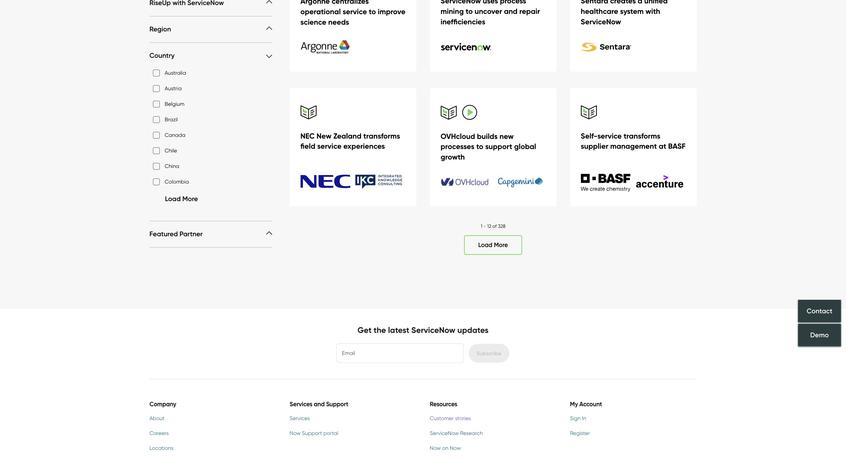 Task type: vqa. For each thing, say whether or not it's contained in the screenshot.
Integrations
no



Task type: locate. For each thing, give the bounding box(es) containing it.
servicenow research
[[430, 430, 483, 436]]

0 horizontal spatial load more
[[165, 195, 198, 203]]

2 basf – servicenow – customer story image from the left
[[634, 172, 684, 192]]

at
[[659, 142, 667, 151]]

support inside 'link'
[[302, 430, 322, 436]]

0 horizontal spatial more
[[183, 195, 198, 203]]

0 vertical spatial load
[[165, 195, 181, 203]]

1 horizontal spatial and
[[504, 7, 518, 16]]

1 transforms from the left
[[364, 131, 401, 140]]

1 vertical spatial load more
[[479, 241, 508, 249]]

servicenow uses process mining to uncover and repair inefficiencies
[[441, 0, 541, 26]]

australia option
[[153, 69, 160, 76]]

belgium option
[[153, 101, 160, 107]]

services for services
[[290, 415, 310, 422]]

0 vertical spatial and
[[504, 7, 518, 16]]

belgium
[[165, 101, 185, 107]]

0 vertical spatial support
[[326, 400, 349, 408]]

load more button down 1 - 12 of 328
[[465, 235, 523, 255]]

service down centralizes
[[343, 7, 367, 16]]

canada
[[165, 132, 186, 138]]

about
[[150, 415, 165, 422]]

1 vertical spatial more
[[494, 241, 508, 249]]

self-
[[581, 131, 598, 140]]

1 horizontal spatial service
[[343, 7, 367, 16]]

basf – servicenow – customer story image
[[581, 172, 631, 192], [634, 172, 684, 192]]

12
[[488, 223, 492, 229]]

new
[[317, 131, 332, 140]]

1 horizontal spatial load more
[[479, 241, 508, 249]]

uses
[[483, 0, 499, 5]]

support up services link
[[326, 400, 349, 408]]

featured partner button
[[150, 229, 273, 238]]

to for mining
[[466, 7, 473, 16]]

load down -
[[479, 241, 493, 249]]

1 horizontal spatial to
[[466, 7, 473, 16]]

account
[[580, 400, 603, 408]]

sentara
[[581, 0, 609, 5]]

now on now link
[[430, 444, 554, 452]]

with
[[646, 7, 661, 16]]

1 horizontal spatial basf – servicenow – customer story image
[[634, 172, 684, 192]]

now on now
[[430, 445, 461, 451]]

load more down colombia
[[165, 195, 198, 203]]

in
[[583, 415, 587, 422]]

to left improve at the top left of page
[[369, 7, 376, 16]]

sign
[[571, 415, 581, 422]]

-
[[484, 223, 486, 229]]

1 vertical spatial support
[[302, 430, 322, 436]]

nec new zealand image
[[353, 171, 403, 192], [301, 172, 351, 192]]

1 vertical spatial services
[[290, 415, 310, 422]]

and down process
[[504, 7, 518, 16]]

featured partner
[[150, 230, 203, 238]]

load more button down colombia
[[153, 193, 198, 204]]

argonne – servicenow image
[[301, 36, 351, 57]]

science
[[301, 17, 327, 27]]

new
[[500, 132, 514, 141]]

and
[[504, 7, 518, 16], [314, 400, 325, 408]]

to down builds
[[477, 142, 484, 151]]

a
[[638, 0, 643, 5]]

subscribe button
[[469, 344, 510, 363]]

1 horizontal spatial now
[[430, 445, 441, 451]]

0 horizontal spatial support
[[302, 430, 322, 436]]

brazil option
[[153, 116, 160, 123]]

load more button
[[153, 193, 198, 204], [465, 235, 523, 255]]

0 vertical spatial load more button
[[153, 193, 198, 204]]

more
[[183, 195, 198, 203], [494, 241, 508, 249]]

1 vertical spatial load
[[479, 241, 493, 249]]

0 horizontal spatial load more button
[[153, 193, 198, 204]]

1 horizontal spatial support
[[326, 400, 349, 408]]

and up the "now support portal"
[[314, 400, 325, 408]]

to up inefficiencies
[[466, 7, 473, 16]]

argonne
[[301, 0, 330, 6]]

transforms up management in the right top of the page
[[624, 131, 661, 140]]

colombia
[[165, 178, 189, 185]]

2 horizontal spatial to
[[477, 142, 484, 151]]

to inside ovhcloud builds new processes to support global growth
[[477, 142, 484, 151]]

2 ovhcloud – servicenow image from the left
[[494, 172, 543, 192]]

latest
[[388, 325, 410, 335]]

colombia option
[[153, 178, 160, 185]]

system
[[621, 7, 644, 16]]

0 horizontal spatial service
[[318, 142, 342, 151]]

needs
[[329, 17, 350, 27]]

0 vertical spatial services
[[290, 400, 313, 408]]

canada option
[[153, 132, 160, 138]]

service
[[343, 7, 367, 16], [598, 131, 622, 140], [318, 142, 342, 151]]

0 vertical spatial load more
[[165, 195, 198, 203]]

healthcare
[[581, 7, 619, 16]]

ovhcloud – servicenow image
[[441, 172, 491, 192], [494, 172, 543, 192]]

featured
[[150, 230, 178, 238]]

china
[[165, 163, 179, 169]]

china option
[[153, 163, 160, 169]]

1 horizontal spatial load more button
[[465, 235, 523, 255]]

1 horizontal spatial nec new zealand image
[[353, 171, 403, 192]]

support
[[326, 400, 349, 408], [302, 430, 322, 436]]

0 horizontal spatial ovhcloud – servicenow image
[[441, 172, 491, 192]]

region
[[150, 25, 171, 33]]

transforms up 'experiences'
[[364, 131, 401, 140]]

to
[[466, 7, 473, 16], [369, 7, 376, 16], [477, 142, 484, 151]]

locations
[[150, 445, 174, 451]]

more down 328 in the top right of the page
[[494, 241, 508, 249]]

service up supplier
[[598, 131, 622, 140]]

2 transforms from the left
[[624, 131, 661, 140]]

0 horizontal spatial now
[[290, 430, 301, 436]]

now inside 'link'
[[290, 430, 301, 436]]

1 horizontal spatial transforms
[[624, 131, 661, 140]]

service down new at left top
[[318, 142, 342, 151]]

0 horizontal spatial basf – servicenow – customer story image
[[581, 172, 631, 192]]

1 services from the top
[[290, 400, 313, 408]]

support left portal
[[302, 430, 322, 436]]

servicenow inside the sentara creates a unified healthcare system with servicenow
[[581, 17, 622, 26]]

service inside self-service transforms supplier management at basf
[[598, 131, 622, 140]]

1 horizontal spatial more
[[494, 241, 508, 249]]

more down colombia
[[183, 195, 198, 203]]

transforms inside self-service transforms supplier management at basf
[[624, 131, 661, 140]]

ovhcloud builds new processes to support global growth
[[441, 132, 537, 162]]

0 vertical spatial more
[[183, 195, 198, 203]]

2 horizontal spatial service
[[598, 131, 622, 140]]

to inside argonne centralizes operational service to improve science needs
[[369, 7, 376, 16]]

0 horizontal spatial nec new zealand image
[[301, 172, 351, 192]]

locations link
[[150, 444, 274, 452]]

1 vertical spatial and
[[314, 400, 325, 408]]

load more down 1 - 12 of 328
[[479, 241, 508, 249]]

inefficiencies
[[441, 17, 486, 26]]

load
[[165, 195, 181, 203], [479, 241, 493, 249]]

2 services from the top
[[290, 415, 310, 422]]

2 vertical spatial service
[[318, 142, 342, 151]]

servicenow inside servicenow uses process mining to uncover and repair inefficiencies
[[441, 0, 481, 5]]

customer
[[430, 415, 454, 422]]

1 horizontal spatial ovhcloud – servicenow image
[[494, 172, 543, 192]]

austria option
[[153, 85, 160, 92]]

0 horizontal spatial transforms
[[364, 131, 401, 140]]

to inside servicenow uses process mining to uncover and repair inefficiencies
[[466, 7, 473, 16]]

transforms
[[364, 131, 401, 140], [624, 131, 661, 140]]

now
[[290, 430, 301, 436], [430, 445, 441, 451], [450, 445, 461, 451]]

0 vertical spatial service
[[343, 7, 367, 16]]

now for now on now
[[430, 445, 441, 451]]

careers
[[150, 430, 169, 436]]

load down colombia
[[165, 195, 181, 203]]

0 horizontal spatial to
[[369, 7, 376, 16]]

resources
[[430, 400, 458, 408]]

load more
[[165, 195, 198, 203], [479, 241, 508, 249]]

1 vertical spatial service
[[598, 131, 622, 140]]



Task type: describe. For each thing, give the bounding box(es) containing it.
register link
[[571, 429, 695, 437]]

get the latest servicenow updates
[[358, 325, 489, 335]]

improve
[[378, 7, 406, 16]]

nec
[[301, 131, 315, 140]]

on
[[443, 445, 449, 451]]

partner
[[180, 230, 203, 238]]

customer stories link
[[430, 414, 554, 423]]

customer stories
[[430, 415, 471, 422]]

portal
[[324, 430, 339, 436]]

to for service
[[369, 7, 376, 16]]

research
[[461, 430, 483, 436]]

to for processes
[[477, 142, 484, 151]]

experiences
[[344, 142, 385, 151]]

now on now process optimization image
[[441, 36, 492, 57]]

support
[[486, 142, 513, 151]]

updates
[[458, 325, 489, 335]]

austria
[[165, 85, 182, 91]]

1 nec new zealand image from the left
[[353, 171, 403, 192]]

service inside nec new zealand transforms field service experiences
[[318, 142, 342, 151]]

now support portal link
[[290, 429, 414, 437]]

now for now support portal
[[290, 430, 301, 436]]

region button
[[150, 24, 273, 33]]

creates
[[611, 0, 637, 5]]

zealand
[[334, 131, 362, 140]]

centralizes
[[332, 0, 369, 6]]

0 horizontal spatial and
[[314, 400, 325, 408]]

mining
[[441, 7, 464, 16]]

0 horizontal spatial load
[[165, 195, 181, 203]]

328
[[498, 223, 506, 229]]

of
[[493, 223, 497, 229]]

operational
[[301, 7, 341, 16]]

stories
[[456, 415, 471, 422]]

field
[[301, 142, 316, 151]]

register
[[571, 430, 590, 436]]

my account
[[571, 400, 603, 408]]

brazil
[[165, 116, 178, 122]]

ovhcloud
[[441, 132, 476, 141]]

1 - 12 of 328
[[481, 223, 506, 229]]

self-service transforms supplier management at basf
[[581, 131, 686, 151]]

servicenow inside servicenow research link
[[430, 430, 459, 436]]

1 ovhcloud – servicenow image from the left
[[441, 172, 491, 192]]

sign in link
[[571, 414, 695, 423]]

supplier
[[581, 142, 609, 151]]

2 nec new zealand image from the left
[[301, 172, 351, 192]]

argonne centralizes operational service to improve science needs
[[301, 0, 406, 27]]

nec new zealand transforms field service experiences
[[301, 131, 401, 151]]

repair
[[520, 7, 541, 16]]

process
[[500, 0, 527, 5]]

services link
[[290, 414, 414, 423]]

chile
[[165, 147, 177, 154]]

chile option
[[153, 147, 160, 154]]

subscribe
[[477, 350, 502, 357]]

sentara healthcare image
[[581, 36, 632, 57]]

basf
[[669, 142, 686, 151]]

careers link
[[150, 429, 274, 437]]

2 horizontal spatial now
[[450, 445, 461, 451]]

growth
[[441, 153, 465, 162]]

Email text field
[[337, 344, 464, 363]]

get
[[358, 325, 372, 335]]

country
[[150, 51, 175, 59]]

australia
[[165, 69, 186, 76]]

builds
[[477, 132, 498, 141]]

now support portal
[[290, 430, 339, 436]]

about link
[[150, 414, 274, 423]]

unified
[[645, 0, 668, 5]]

my
[[571, 400, 578, 408]]

and inside servicenow uses process mining to uncover and repair inefficiencies
[[504, 7, 518, 16]]

services for services and support
[[290, 400, 313, 408]]

sign in
[[571, 415, 587, 422]]

company
[[150, 400, 176, 408]]

transforms inside nec new zealand transforms field service experiences
[[364, 131, 401, 140]]

1 vertical spatial load more button
[[465, 235, 523, 255]]

service inside argonne centralizes operational service to improve science needs
[[343, 7, 367, 16]]

services and support
[[290, 400, 349, 408]]

1 basf – servicenow – customer story image from the left
[[581, 172, 631, 192]]

uncover
[[475, 7, 503, 16]]

global
[[515, 142, 537, 151]]

the
[[374, 325, 386, 335]]

sentara creates a unified healthcare system with servicenow
[[581, 0, 668, 26]]

1
[[481, 223, 483, 229]]

processes
[[441, 142, 475, 151]]

go to servicenow account image
[[692, 9, 701, 18]]

servicenow research link
[[430, 429, 554, 437]]

1 horizontal spatial load
[[479, 241, 493, 249]]

management
[[611, 142, 658, 151]]

country button
[[150, 51, 273, 60]]



